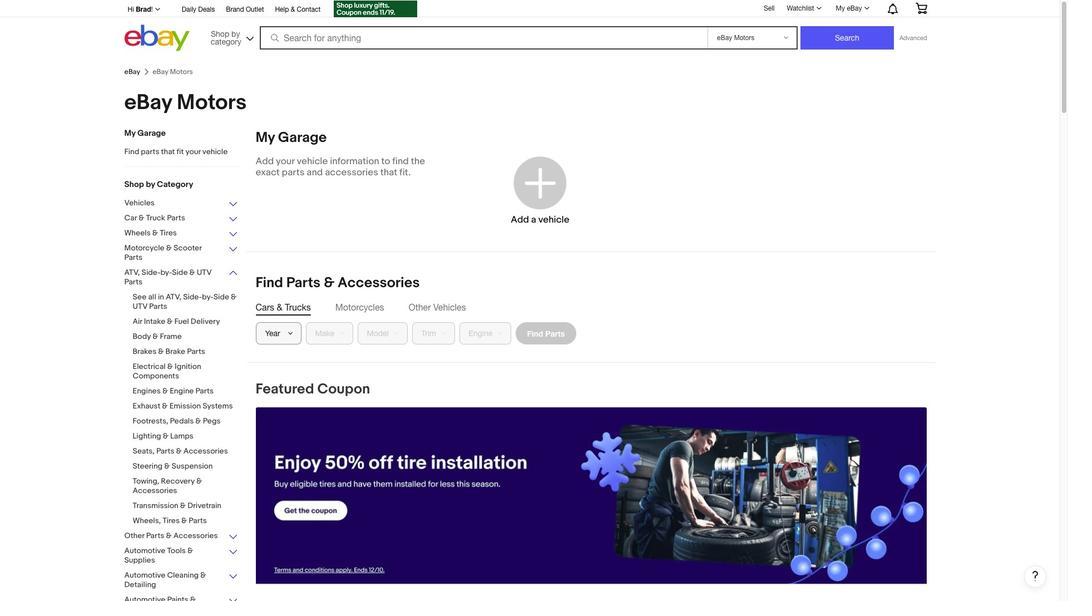 Task type: locate. For each thing, give the bounding box(es) containing it.
parts inside button
[[546, 329, 565, 338]]

transmission & drivetrain link
[[133, 501, 247, 512]]

find for find parts
[[528, 329, 544, 338]]

0 horizontal spatial vehicles
[[124, 198, 155, 208]]

1 horizontal spatial by
[[232, 29, 240, 38]]

add
[[256, 156, 274, 167], [511, 214, 529, 225]]

my garage up find parts that fit your vehicle
[[124, 128, 166, 139]]

1 horizontal spatial your
[[276, 156, 295, 167]]

find parts that fit your vehicle link
[[124, 147, 239, 158]]

automotive down wheels,
[[124, 546, 166, 556]]

information
[[330, 156, 380, 167]]

0 vertical spatial other
[[409, 302, 431, 312]]

contact
[[297, 6, 321, 13]]

1 vertical spatial parts
[[282, 167, 305, 178]]

automotive down supplies
[[124, 571, 166, 580]]

1 vertical spatial find
[[256, 274, 283, 292]]

0 vertical spatial by
[[232, 29, 240, 38]]

by- up delivery
[[202, 292, 214, 302]]

2 horizontal spatial vehicle
[[539, 214, 570, 225]]

lamps
[[170, 431, 194, 441]]

1 horizontal spatial parts
[[282, 167, 305, 178]]

towing, recovery & accessories link
[[133, 477, 247, 497]]

parts left fit
[[141, 147, 160, 156]]

vehicles
[[124, 198, 155, 208], [434, 302, 466, 312]]

accessories up transmission
[[133, 486, 177, 495]]

find
[[393, 156, 409, 167]]

1 vertical spatial by-
[[202, 292, 214, 302]]

tires up other parts & accessories dropdown button
[[163, 516, 180, 526]]

2 vertical spatial find
[[528, 329, 544, 338]]

accessories up suspension
[[184, 447, 228, 456]]

0 vertical spatial side
[[172, 268, 188, 277]]

0 vertical spatial find
[[124, 147, 139, 156]]

wheels,
[[133, 516, 161, 526]]

shop by category
[[124, 179, 193, 190]]

0 vertical spatial add
[[256, 156, 274, 167]]

in
[[158, 292, 164, 302]]

your left and
[[276, 156, 295, 167]]

parts left and
[[282, 167, 305, 178]]

vehicle right a
[[539, 214, 570, 225]]

brand
[[226, 6, 244, 13]]

add inside button
[[511, 214, 529, 225]]

find parts
[[528, 329, 565, 338]]

by-
[[161, 268, 172, 277], [202, 292, 214, 302]]

accessories
[[338, 274, 420, 292], [184, 447, 228, 456], [133, 486, 177, 495], [174, 531, 218, 541]]

tires
[[160, 228, 177, 238], [163, 516, 180, 526]]

parts
[[141, 147, 160, 156], [282, 167, 305, 178]]

1 vertical spatial automotive
[[124, 571, 166, 580]]

vehicle inside button
[[539, 214, 570, 225]]

help, opens dialogs image
[[1031, 571, 1042, 582]]

add left and
[[256, 156, 274, 167]]

wheels, tires & parts link
[[133, 516, 247, 527]]

0 horizontal spatial by
[[146, 179, 155, 190]]

shop by category
[[211, 29, 241, 46]]

that left fit.
[[381, 167, 398, 178]]

accessories inside main content
[[338, 274, 420, 292]]

shop for shop by category
[[124, 179, 144, 190]]

side up delivery
[[214, 292, 229, 302]]

utv
[[197, 268, 212, 277], [133, 302, 148, 311]]

my up exact
[[256, 129, 275, 146]]

tab list
[[256, 301, 927, 313]]

that left fit
[[161, 147, 175, 156]]

by- down the motorcycle & scooter parts dropdown button
[[161, 268, 172, 277]]

tires down car & truck parts dropdown button
[[160, 228, 177, 238]]

main content
[[247, 129, 1047, 601]]

shop down deals
[[211, 29, 229, 38]]

brad
[[136, 5, 151, 13]]

your right fit
[[186, 147, 201, 156]]

1 vertical spatial ebay
[[124, 67, 140, 76]]

featured
[[256, 381, 314, 398]]

detailing
[[124, 580, 156, 590]]

my garage up exact
[[256, 129, 327, 146]]

engines
[[133, 386, 161, 396]]

0 vertical spatial utv
[[197, 268, 212, 277]]

accessories up motorcycles on the left bottom of page
[[338, 274, 420, 292]]

air intake & fuel delivery link
[[133, 317, 247, 327]]

0 horizontal spatial that
[[161, 147, 175, 156]]

1 horizontal spatial vehicles
[[434, 302, 466, 312]]

None text field
[[256, 408, 927, 585]]

0 horizontal spatial parts
[[141, 147, 160, 156]]

my
[[837, 4, 846, 12], [124, 128, 136, 139], [256, 129, 275, 146]]

cars & trucks
[[256, 302, 311, 312]]

outlet
[[246, 6, 264, 13]]

side down the motorcycle & scooter parts dropdown button
[[172, 268, 188, 277]]

shop up car
[[124, 179, 144, 190]]

that inside add your vehicle information to find the exact parts and accessories that fit.
[[381, 167, 398, 178]]

my ebay link
[[830, 2, 875, 15]]

1 horizontal spatial add
[[511, 214, 529, 225]]

shop inside "shop by category"
[[211, 29, 229, 38]]

1 horizontal spatial shop
[[211, 29, 229, 38]]

daily
[[182, 6, 196, 13]]

shop
[[211, 29, 229, 38], [124, 179, 144, 190]]

0 vertical spatial shop
[[211, 29, 229, 38]]

find for find parts that fit your vehicle
[[124, 147, 139, 156]]

1 horizontal spatial utv
[[197, 268, 212, 277]]

0 vertical spatial vehicles
[[124, 198, 155, 208]]

emission
[[170, 401, 201, 411]]

parts
[[167, 213, 185, 223], [124, 253, 143, 262], [287, 274, 321, 292], [124, 277, 143, 287], [149, 302, 167, 311], [546, 329, 565, 338], [187, 347, 205, 356], [196, 386, 214, 396], [156, 447, 175, 456], [189, 516, 207, 526], [146, 531, 164, 541]]

by down brand
[[232, 29, 240, 38]]

atv,
[[124, 268, 140, 277], [166, 292, 182, 302]]

atv, side-by-side & utv parts button
[[124, 268, 239, 288]]

1 horizontal spatial that
[[381, 167, 398, 178]]

other vehicles
[[409, 302, 466, 312]]

car
[[124, 213, 137, 223]]

0 vertical spatial automotive
[[124, 546, 166, 556]]

None submit
[[801, 26, 895, 50]]

accessories
[[325, 167, 378, 178]]

find
[[124, 147, 139, 156], [256, 274, 283, 292], [528, 329, 544, 338]]

&
[[291, 6, 295, 13], [139, 213, 144, 223], [152, 228, 158, 238], [166, 243, 172, 253], [190, 268, 195, 277], [324, 274, 335, 292], [231, 292, 237, 302], [277, 302, 283, 312], [167, 317, 173, 326], [153, 332, 158, 341], [158, 347, 164, 356], [167, 362, 173, 371], [163, 386, 168, 396], [162, 401, 168, 411], [196, 416, 201, 426], [163, 431, 169, 441], [176, 447, 182, 456], [164, 462, 170, 471], [197, 477, 202, 486], [180, 501, 186, 511], [182, 516, 187, 526], [166, 531, 172, 541], [188, 546, 193, 556], [201, 571, 206, 580]]

add inside add your vehicle information to find the exact parts and accessories that fit.
[[256, 156, 274, 167]]

daily deals
[[182, 6, 215, 13]]

my up find parts that fit your vehicle
[[124, 128, 136, 139]]

0 horizontal spatial add
[[256, 156, 274, 167]]

atv, up see
[[124, 268, 140, 277]]

ebay
[[848, 4, 863, 12], [124, 67, 140, 76], [124, 90, 172, 116]]

atv, right in
[[166, 292, 182, 302]]

0 horizontal spatial vehicle
[[203, 147, 228, 156]]

side- up all
[[142, 268, 161, 277]]

1 automotive from the top
[[124, 546, 166, 556]]

find parts that fit your vehicle
[[124, 147, 228, 156]]

seats, parts & accessories link
[[133, 447, 247, 457]]

0 vertical spatial atv,
[[124, 268, 140, 277]]

automotive tools & supplies button
[[124, 546, 239, 566]]

0 horizontal spatial my garage
[[124, 128, 166, 139]]

1 vertical spatial side-
[[183, 292, 202, 302]]

garage up and
[[278, 129, 327, 146]]

garage up find parts that fit your vehicle
[[138, 128, 166, 139]]

utv up 'air'
[[133, 302, 148, 311]]

vehicle for add your vehicle information to find the exact parts and accessories that fit.
[[297, 156, 328, 167]]

0 vertical spatial ebay
[[848, 4, 863, 12]]

0 horizontal spatial utv
[[133, 302, 148, 311]]

add left a
[[511, 214, 529, 225]]

tab list containing cars & trucks
[[256, 301, 927, 313]]

0 horizontal spatial shop
[[124, 179, 144, 190]]

electrical & ignition components link
[[133, 362, 247, 382]]

1 vertical spatial by
[[146, 179, 155, 190]]

shop by category button
[[206, 25, 256, 49]]

1 horizontal spatial vehicle
[[297, 156, 328, 167]]

0 horizontal spatial find
[[124, 147, 139, 156]]

utv down scooter
[[197, 268, 212, 277]]

1 vertical spatial add
[[511, 214, 529, 225]]

by inside "shop by category"
[[232, 29, 240, 38]]

find inside button
[[528, 329, 544, 338]]

other
[[409, 302, 431, 312], [124, 531, 145, 541]]

air
[[133, 317, 142, 326]]

automotive
[[124, 546, 166, 556], [124, 571, 166, 580]]

0 horizontal spatial your
[[186, 147, 201, 156]]

1 horizontal spatial find
[[256, 274, 283, 292]]

1 vertical spatial that
[[381, 167, 398, 178]]

by left category
[[146, 179, 155, 190]]

1 horizontal spatial other
[[409, 302, 431, 312]]

watchlist link
[[781, 2, 827, 15]]

enjoy 50% off tire installation image
[[256, 408, 927, 584]]

1 vertical spatial vehicles
[[434, 302, 466, 312]]

0 vertical spatial side-
[[142, 268, 161, 277]]

transmission
[[133, 501, 179, 511]]

brakes & brake parts link
[[133, 347, 247, 357]]

0 horizontal spatial by-
[[161, 268, 172, 277]]

deals
[[198, 6, 215, 13]]

vehicle right fit
[[203, 147, 228, 156]]

electrical
[[133, 362, 166, 371]]

1 vertical spatial tires
[[163, 516, 180, 526]]

0 vertical spatial by-
[[161, 268, 172, 277]]

0 horizontal spatial my
[[124, 128, 136, 139]]

suspension
[[172, 462, 213, 471]]

my garage
[[124, 128, 166, 139], [256, 129, 327, 146]]

drivetrain
[[188, 501, 222, 511]]

accessories down wheels, tires & parts link
[[174, 531, 218, 541]]

0 horizontal spatial other
[[124, 531, 145, 541]]

my inside the "account" navigation
[[837, 4, 846, 12]]

0 vertical spatial tires
[[160, 228, 177, 238]]

featured coupon
[[256, 381, 370, 398]]

1 vertical spatial atv,
[[166, 292, 182, 302]]

the
[[411, 156, 425, 167]]

0 horizontal spatial side
[[172, 268, 188, 277]]

1 vertical spatial shop
[[124, 179, 144, 190]]

shop by category banner
[[122, 0, 936, 54]]

0 horizontal spatial atv,
[[124, 268, 140, 277]]

2 vertical spatial ebay
[[124, 90, 172, 116]]

body
[[133, 332, 151, 341]]

your
[[186, 147, 201, 156], [276, 156, 295, 167]]

exhaust
[[133, 401, 160, 411]]

steering
[[133, 462, 163, 471]]

ebay for ebay motors
[[124, 90, 172, 116]]

main content containing my garage
[[247, 129, 1047, 601]]

pegs
[[203, 416, 221, 426]]

my right watchlist link
[[837, 4, 846, 12]]

2 horizontal spatial find
[[528, 329, 544, 338]]

1 vertical spatial side
[[214, 292, 229, 302]]

1 vertical spatial utv
[[133, 302, 148, 311]]

1 horizontal spatial my garage
[[256, 129, 327, 146]]

1 vertical spatial other
[[124, 531, 145, 541]]

0 vertical spatial parts
[[141, 147, 160, 156]]

that
[[161, 147, 175, 156], [381, 167, 398, 178]]

2 horizontal spatial my
[[837, 4, 846, 12]]

vehicle left information
[[297, 156, 328, 167]]

vehicle inside add your vehicle information to find the exact parts and accessories that fit.
[[297, 156, 328, 167]]

side- down atv, side-by-side & utv parts dropdown button at the left top of the page
[[183, 292, 202, 302]]



Task type: describe. For each thing, give the bounding box(es) containing it.
motorcycle
[[124, 243, 165, 253]]

intake
[[144, 317, 165, 326]]

wheels
[[124, 228, 151, 238]]

add a vehicle
[[511, 214, 570, 225]]

motorcycles
[[336, 302, 384, 312]]

steering & suspension link
[[133, 462, 247, 472]]

your inside add your vehicle information to find the exact parts and accessories that fit.
[[276, 156, 295, 167]]

daily deals link
[[182, 4, 215, 16]]

by for category
[[232, 29, 240, 38]]

lighting & lamps link
[[133, 431, 247, 442]]

seats,
[[133, 447, 155, 456]]

see
[[133, 292, 147, 302]]

0 horizontal spatial garage
[[138, 128, 166, 139]]

Search for anything text field
[[262, 27, 706, 48]]

0 horizontal spatial side-
[[142, 268, 161, 277]]

help & contact
[[275, 6, 321, 13]]

advanced
[[900, 35, 928, 41]]

1 horizontal spatial side-
[[183, 292, 202, 302]]

pedals
[[170, 416, 194, 426]]

find parts button
[[516, 322, 577, 345]]

add for add your vehicle information to find the exact parts and accessories that fit.
[[256, 156, 274, 167]]

cleaning
[[167, 571, 199, 580]]

find parts & accessories
[[256, 274, 420, 292]]

parts inside add your vehicle information to find the exact parts and accessories that fit.
[[282, 167, 305, 178]]

1 horizontal spatial my
[[256, 129, 275, 146]]

fuel
[[175, 317, 189, 326]]

to
[[382, 156, 390, 167]]

vehicles car & truck parts wheels & tires motorcycle & scooter parts atv, side-by-side & utv parts see all in atv, side-by-side & utv parts air intake & fuel delivery body & frame brakes & brake parts electrical & ignition components engines & engine parts exhaust & emission systems footrests, pedals & pegs lighting & lamps seats, parts & accessories steering & suspension towing, recovery & accessories transmission & drivetrain wheels, tires & parts other parts & accessories automotive tools & supplies automotive cleaning & detailing
[[124, 198, 237, 590]]

shop for shop by category
[[211, 29, 229, 38]]

and
[[307, 167, 323, 178]]

1 horizontal spatial by-
[[202, 292, 214, 302]]

brand outlet
[[226, 6, 264, 13]]

other parts & accessories button
[[124, 531, 239, 542]]

none submit inside shop by category banner
[[801, 26, 895, 50]]

frame
[[160, 332, 182, 341]]

fit
[[177, 147, 184, 156]]

add your vehicle information to find the exact parts and accessories that fit.
[[256, 156, 425, 178]]

other inside tab list
[[409, 302, 431, 312]]

0 vertical spatial that
[[161, 147, 175, 156]]

all
[[148, 292, 156, 302]]

motorcycle & scooter parts button
[[124, 243, 239, 263]]

towing,
[[133, 477, 159, 486]]

brake
[[166, 347, 185, 356]]

see all in atv, side-by-side & utv parts link
[[133, 292, 247, 312]]

ignition
[[175, 362, 201, 371]]

footrests,
[[133, 416, 168, 426]]

supplies
[[124, 556, 155, 565]]

my ebay
[[837, 4, 863, 12]]

add for add a vehicle
[[511, 214, 529, 225]]

ebay for ebay
[[124, 67, 140, 76]]

exact
[[256, 167, 280, 178]]

add a vehicle image
[[511, 153, 570, 212]]

& inside tab list
[[277, 302, 283, 312]]

ebay inside the "account" navigation
[[848, 4, 863, 12]]

parts inside find parts that fit your vehicle link
[[141, 147, 160, 156]]

ebay link
[[124, 67, 140, 76]]

fit.
[[400, 167, 411, 178]]

truck
[[146, 213, 165, 223]]

vehicles button
[[124, 198, 239, 209]]

body & frame link
[[133, 332, 247, 342]]

vehicles inside vehicles car & truck parts wheels & tires motorcycle & scooter parts atv, side-by-side & utv parts see all in atv, side-by-side & utv parts air intake & fuel delivery body & frame brakes & brake parts electrical & ignition components engines & engine parts exhaust & emission systems footrests, pedals & pegs lighting & lamps seats, parts & accessories steering & suspension towing, recovery & accessories transmission & drivetrain wheels, tires & parts other parts & accessories automotive tools & supplies automotive cleaning & detailing
[[124, 198, 155, 208]]

your shopping cart image
[[916, 3, 928, 14]]

by for category
[[146, 179, 155, 190]]

vehicle for add a vehicle
[[539, 214, 570, 225]]

hi brad !
[[128, 5, 153, 13]]

get the coupon image
[[334, 1, 418, 17]]

account navigation
[[122, 0, 936, 19]]

1 horizontal spatial garage
[[278, 129, 327, 146]]

cars
[[256, 302, 274, 312]]

wheels & tires button
[[124, 228, 239, 239]]

engine
[[170, 386, 194, 396]]

car & truck parts button
[[124, 213, 239, 224]]

1 horizontal spatial atv,
[[166, 292, 182, 302]]

other inside vehicles car & truck parts wheels & tires motorcycle & scooter parts atv, side-by-side & utv parts see all in atv, side-by-side & utv parts air intake & fuel delivery body & frame brakes & brake parts electrical & ignition components engines & engine parts exhaust & emission systems footrests, pedals & pegs lighting & lamps seats, parts & accessories steering & suspension towing, recovery & accessories transmission & drivetrain wheels, tires & parts other parts & accessories automotive tools & supplies automotive cleaning & detailing
[[124, 531, 145, 541]]

scooter
[[174, 243, 202, 253]]

tools
[[167, 546, 186, 556]]

!
[[151, 6, 153, 13]]

category
[[157, 179, 193, 190]]

exhaust & emission systems link
[[133, 401, 247, 412]]

lighting
[[133, 431, 161, 441]]

add a vehicle button
[[471, 140, 610, 241]]

vehicles inside tab list
[[434, 302, 466, 312]]

components
[[133, 371, 179, 381]]

watchlist
[[787, 4, 815, 12]]

ebay motors
[[124, 90, 247, 116]]

& inside the "account" navigation
[[291, 6, 295, 13]]

2 automotive from the top
[[124, 571, 166, 580]]

1 horizontal spatial side
[[214, 292, 229, 302]]

a
[[532, 214, 537, 225]]

hi
[[128, 6, 134, 13]]

coupon
[[318, 381, 370, 398]]

help & contact link
[[275, 4, 321, 16]]

category
[[211, 37, 241, 46]]

help
[[275, 6, 289, 13]]

find for find parts & accessories
[[256, 274, 283, 292]]

automotive cleaning & detailing button
[[124, 571, 239, 591]]

recovery
[[161, 477, 195, 486]]

footrests, pedals & pegs link
[[133, 416, 247, 427]]

sell
[[764, 4, 775, 12]]

advanced link
[[895, 27, 933, 49]]



Task type: vqa. For each thing, say whether or not it's contained in the screenshot.
the top that
yes



